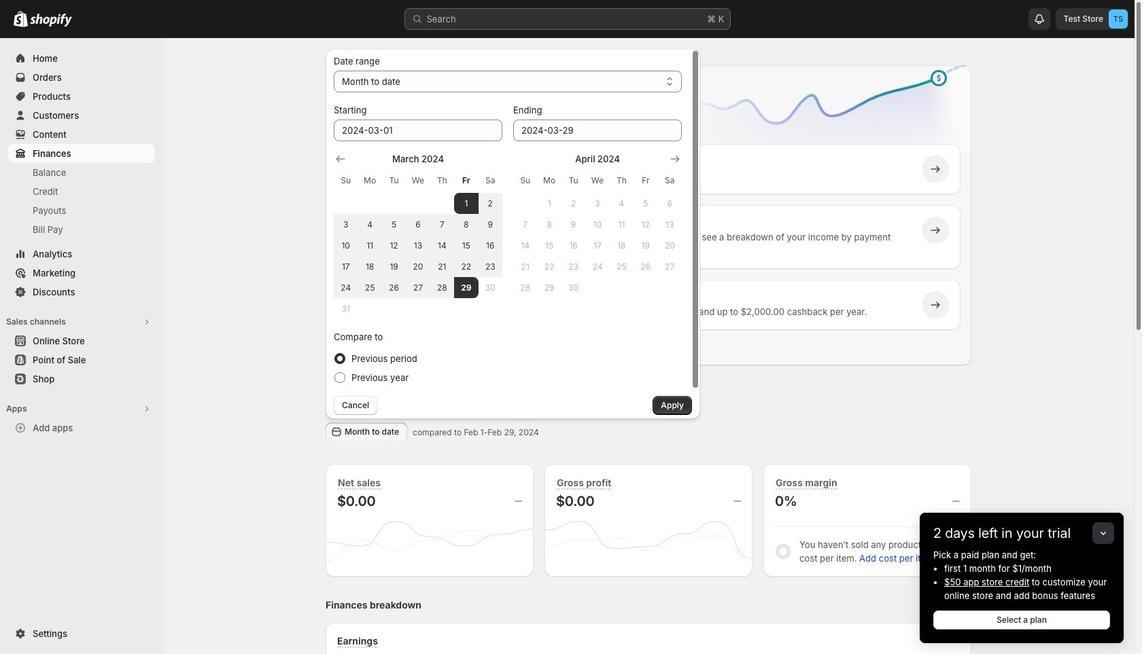 Task type: locate. For each thing, give the bounding box(es) containing it.
1 horizontal spatial grid
[[513, 152, 682, 299]]

0 horizontal spatial monday element
[[358, 169, 382, 193]]

None text field
[[334, 120, 502, 141], [513, 120, 682, 141], [334, 120, 502, 141], [513, 120, 682, 141]]

0 horizontal spatial saturday element
[[478, 169, 502, 193]]

1 horizontal spatial wednesday element
[[586, 169, 610, 193]]

sunday element for first the 'monday' element from the right
[[513, 169, 537, 193]]

grid
[[334, 152, 502, 320], [513, 152, 682, 299]]

thursday element for wednesday element corresponding to tuesday "element" related to first the 'monday' element from the right
[[610, 169, 634, 193]]

thursday element
[[430, 169, 454, 193], [610, 169, 634, 193]]

1 horizontal spatial sunday element
[[513, 169, 537, 193]]

1 monday element from the left
[[358, 169, 382, 193]]

1 sunday element from the left
[[334, 169, 358, 193]]

0 horizontal spatial wednesday element
[[406, 169, 430, 193]]

friday element
[[454, 169, 478, 193], [634, 169, 658, 193]]

1 thursday element from the left
[[430, 169, 454, 193]]

1 horizontal spatial friday element
[[634, 169, 658, 193]]

test store image
[[1109, 10, 1128, 29]]

2 saturday element from the left
[[658, 169, 682, 193]]

0 horizontal spatial friday element
[[454, 169, 478, 193]]

1 horizontal spatial monday element
[[537, 169, 562, 193]]

1 friday element from the left
[[454, 169, 478, 193]]

tuesday element
[[382, 169, 406, 193], [562, 169, 586, 193]]

wednesday element for tuesday "element" related to first the 'monday' element from the right
[[586, 169, 610, 193]]

1 horizontal spatial saturday element
[[658, 169, 682, 193]]

monday element
[[358, 169, 382, 193], [537, 169, 562, 193]]

sunday element
[[334, 169, 358, 193], [513, 169, 537, 193]]

line chart image
[[663, 63, 974, 174]]

0 horizontal spatial thursday element
[[430, 169, 454, 193]]

1 horizontal spatial tuesday element
[[562, 169, 586, 193]]

saturday element
[[478, 169, 502, 193], [658, 169, 682, 193]]

2 tuesday element from the left
[[562, 169, 586, 193]]

2 thursday element from the left
[[610, 169, 634, 193]]

1 wednesday element from the left
[[406, 169, 430, 193]]

2 friday element from the left
[[634, 169, 658, 193]]

shopify image
[[14, 11, 28, 27], [30, 14, 72, 27]]

0 horizontal spatial tuesday element
[[382, 169, 406, 193]]

2 wednesday element from the left
[[586, 169, 610, 193]]

2 sunday element from the left
[[513, 169, 537, 193]]

0 horizontal spatial grid
[[334, 152, 502, 320]]

0 horizontal spatial sunday element
[[334, 169, 358, 193]]

1 saturday element from the left
[[478, 169, 502, 193]]

friday element for tuesday "element" related to first the 'monday' element from the right saturday element
[[634, 169, 658, 193]]

saturday element for tuesday "element" related to first the 'monday' element from the right
[[658, 169, 682, 193]]

wednesday element
[[406, 169, 430, 193], [586, 169, 610, 193]]

1 horizontal spatial thursday element
[[610, 169, 634, 193]]

1 tuesday element from the left
[[382, 169, 406, 193]]



Task type: vqa. For each thing, say whether or not it's contained in the screenshot.
Shopify image
yes



Task type: describe. For each thing, give the bounding box(es) containing it.
1 horizontal spatial shopify image
[[30, 14, 72, 27]]

select a plan image
[[355, 163, 369, 176]]

1 grid from the left
[[334, 152, 502, 320]]

0 horizontal spatial shopify image
[[14, 11, 28, 27]]

tuesday element for second the 'monday' element from the right
[[382, 169, 406, 193]]

2 monday element from the left
[[537, 169, 562, 193]]

saturday element for tuesday "element" associated with second the 'monday' element from the right
[[478, 169, 502, 193]]

wednesday element for tuesday "element" associated with second the 'monday' element from the right
[[406, 169, 430, 193]]

friday element for tuesday "element" associated with second the 'monday' element from the right's saturday element
[[454, 169, 478, 193]]

tuesday element for first the 'monday' element from the right
[[562, 169, 586, 193]]

thursday element for wednesday element associated with tuesday "element" associated with second the 'monday' element from the right
[[430, 169, 454, 193]]

sunday element for second the 'monday' element from the right
[[334, 169, 358, 193]]

set up shopify payments image
[[355, 224, 369, 237]]

2 grid from the left
[[513, 152, 682, 299]]



